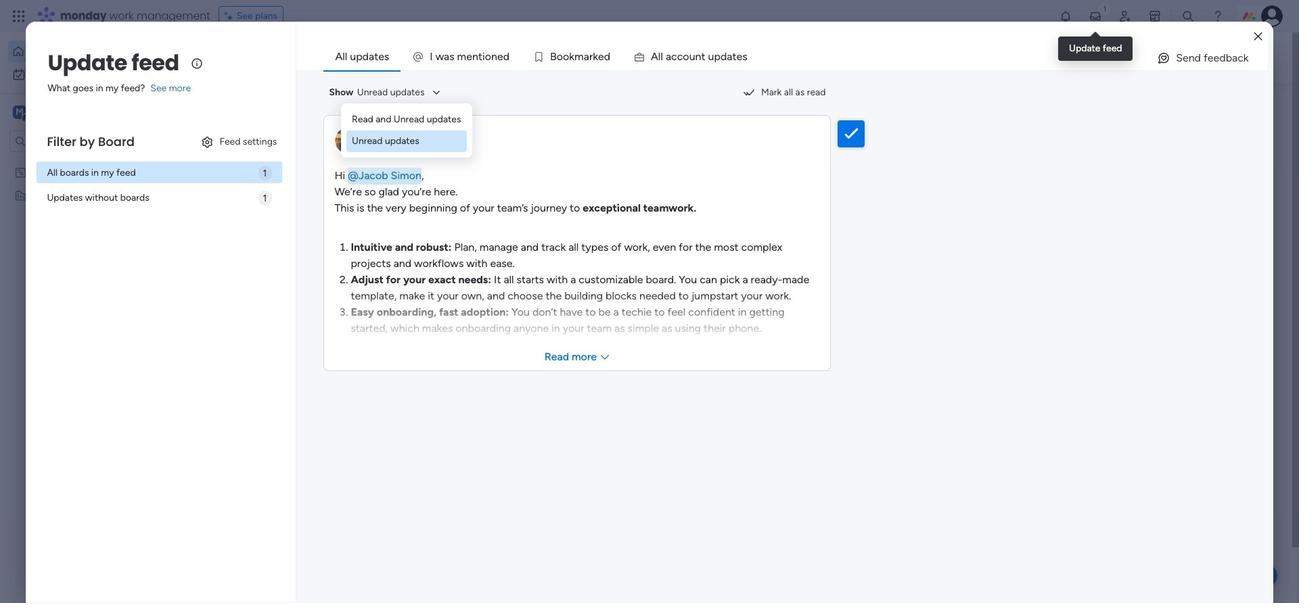 Task type: vqa. For each thing, say whether or not it's contained in the screenshot.
Search icon
no



Task type: locate. For each thing, give the bounding box(es) containing it.
workspace selection element
[[13, 104, 113, 122]]

option
[[8, 41, 164, 62], [8, 64, 164, 85], [0, 160, 173, 163]]

add to favorites image
[[593, 247, 607, 261]]

workspace image
[[13, 105, 26, 120], [272, 549, 305, 581]]

1 vertical spatial workspace image
[[272, 549, 305, 581]]

help image
[[1212, 9, 1225, 23]]

0 vertical spatial option
[[8, 41, 164, 62]]

public board image
[[453, 247, 468, 262]]

select product image
[[12, 9, 26, 23]]

tab
[[324, 43, 401, 70]]

1 image
[[1099, 1, 1111, 16]]

list box
[[0, 158, 173, 390]]

tab list
[[324, 43, 1268, 70]]

0 horizontal spatial workspace image
[[13, 105, 26, 120]]

quick search results list box
[[250, 127, 1003, 306]]

see plans image
[[225, 9, 237, 24]]

jacob simon image
[[1262, 5, 1283, 27]]

0 vertical spatial workspace image
[[13, 105, 26, 120]]



Task type: describe. For each thing, give the bounding box(es) containing it.
v2 bolt switch image
[[1152, 50, 1160, 65]]

1 element
[[386, 322, 402, 338]]

1 vertical spatial option
[[8, 64, 164, 85]]

give feedback image
[[1158, 51, 1171, 65]]

invite members image
[[1119, 9, 1132, 23]]

notifications image
[[1059, 9, 1073, 23]]

search everything image
[[1182, 9, 1195, 23]]

2 vertical spatial option
[[0, 160, 173, 163]]

close image
[[1255, 31, 1263, 42]]

update feed image
[[1089, 9, 1103, 23]]

v2 user feedback image
[[1047, 50, 1057, 65]]

monday marketplace image
[[1149, 9, 1162, 23]]

1 horizontal spatial workspace image
[[272, 549, 305, 581]]

Search in workspace field
[[28, 134, 113, 149]]

component image
[[453, 268, 465, 281]]

remove from favorites image
[[407, 247, 421, 261]]

roy mann image
[[282, 369, 309, 396]]



